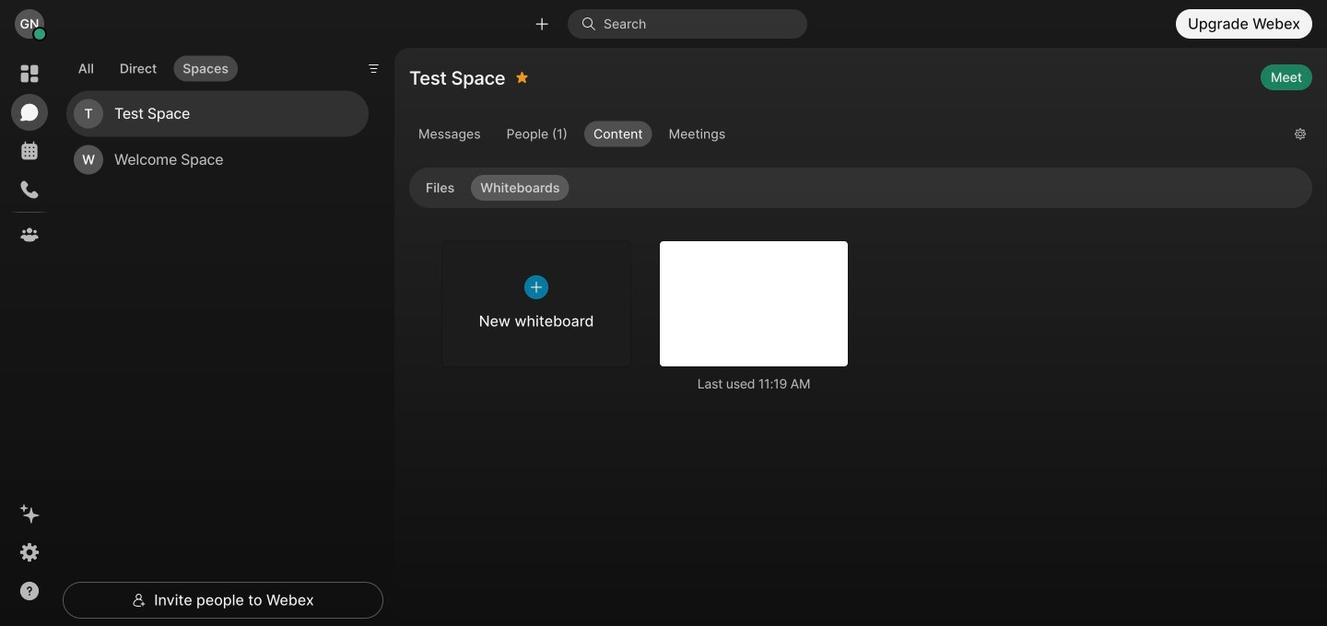 Task type: vqa. For each thing, say whether or not it's contained in the screenshot.
'Message composer toolbar' element
no



Task type: describe. For each thing, give the bounding box(es) containing it.
webex tab list
[[11, 55, 48, 253]]

welcome space list item
[[66, 137, 369, 183]]



Task type: locate. For each thing, give the bounding box(es) containing it.
plus_12 image
[[524, 276, 548, 300]]

test space list item
[[66, 91, 369, 137]]

group
[[409, 121, 1280, 151]]

tab list
[[65, 45, 242, 87]]

navigation
[[0, 48, 59, 627]]



